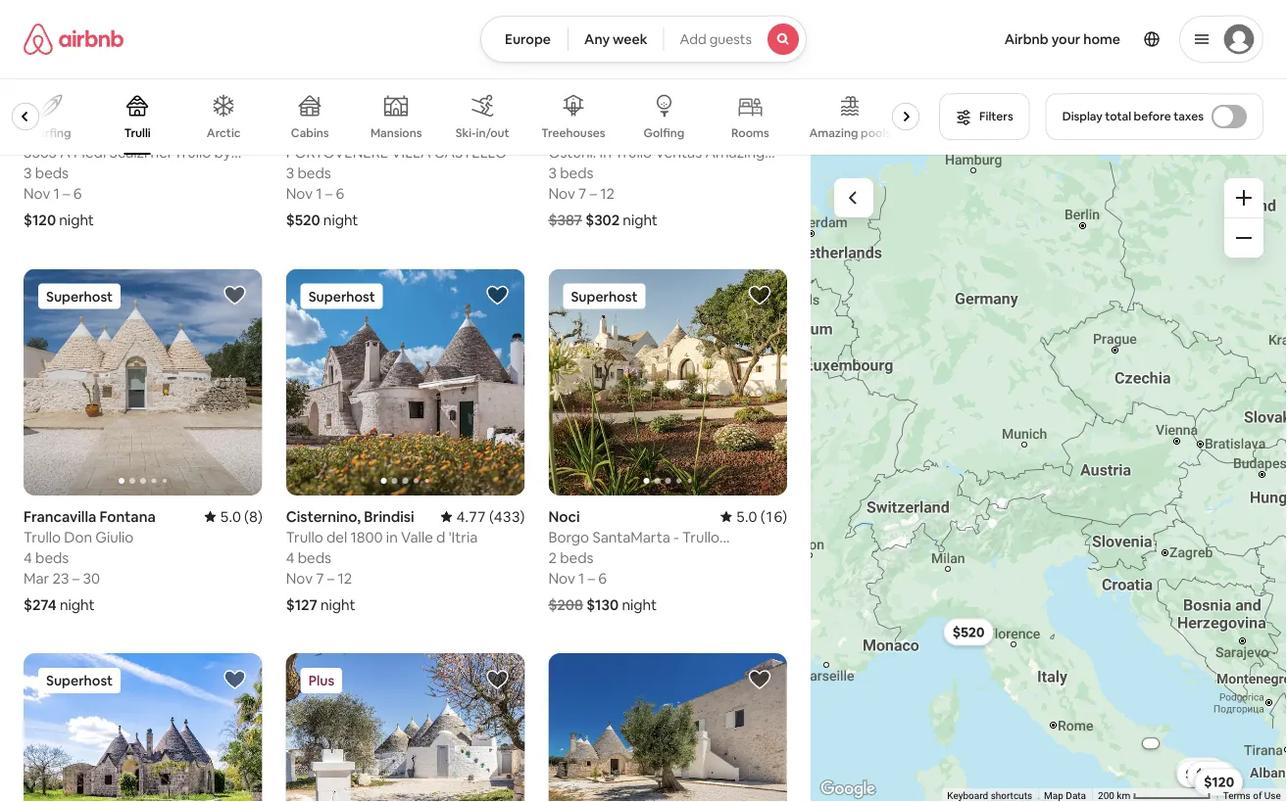 Task type: describe. For each thing, give the bounding box(es) containing it.
200 km
[[1098, 791, 1133, 803]]

use
[[1265, 791, 1281, 803]]

trullo for trullo don giulio
[[24, 528, 61, 547]]

add guests
[[680, 30, 752, 48]]

ski-in/out
[[456, 125, 509, 141]]

cabins
[[291, 125, 329, 141]]

in
[[386, 528, 398, 547]]

$359 button
[[1187, 762, 1237, 789]]

data
[[1066, 791, 1086, 803]]

$520 inside 'portovenere portovenere villa castello 3 beds nov 1 – 6 $520 night'
[[286, 211, 320, 230]]

mar
[[24, 569, 49, 588]]

200
[[1098, 791, 1115, 803]]

add to wishlist: locorotondo image
[[486, 669, 509, 692]]

'itria
[[449, 528, 478, 547]]

francavilla
[[24, 507, 96, 527]]

(3)
[[244, 123, 262, 142]]

beds inside francavilla fontana trullo don giulio 4 beds mar 23 – 30 $274 night
[[35, 549, 69, 568]]

(8)
[[244, 507, 262, 527]]

– inside francavilla fontana trullo don giulio 4 beds mar 23 – 30 $274 night
[[72, 569, 80, 588]]

castello
[[434, 143, 507, 162]]

latiano
[[24, 123, 75, 142]]

your
[[1052, 30, 1081, 48]]

$130 button
[[1177, 761, 1225, 788]]

5.0 (16)
[[736, 507, 787, 527]]

week
[[613, 30, 648, 48]]

– inside 2 beds nov 1 – 6 $208 $130 night
[[588, 569, 595, 588]]

beds inside cisternino, brindisi trullo del 1800 in valle d 'itria 4 beds nov 7 – 12 $127 night
[[298, 549, 331, 568]]

4.77 (433)
[[456, 507, 525, 527]]

5.0 out of 5 average rating,  3 reviews image
[[204, 123, 262, 142]]

$208
[[548, 596, 583, 615]]

guests
[[710, 30, 752, 48]]

giulio
[[95, 528, 134, 547]]

night inside "3 beds nov 7 – 12 $387 $302 night"
[[623, 211, 658, 230]]

nov for ostuni
[[548, 184, 575, 203]]

any
[[584, 30, 610, 48]]

beds inside "3 beds nov 7 – 12 $387 $302 night"
[[560, 164, 594, 183]]

5.0 out of 5 average rating,  8 reviews image
[[204, 507, 262, 527]]

5.0 (3)
[[220, 123, 262, 142]]

5.0 for 5.0 (16)
[[736, 507, 757, 527]]

none search field containing europe
[[480, 16, 807, 63]]

portovenere
[[286, 123, 372, 142]]

keyboard
[[948, 791, 989, 803]]

filters button
[[939, 93, 1030, 140]]

$127 for first '$127' button from the right
[[1194, 767, 1223, 785]]

map data button
[[1044, 790, 1086, 803]]

ski-
[[456, 125, 476, 141]]

noci
[[548, 507, 580, 527]]

treehouses
[[541, 125, 605, 141]]

3 beds nov 1 – 6 $120 night
[[24, 164, 94, 230]]

6 for latiano
[[73, 184, 82, 203]]

map
[[1044, 791, 1064, 803]]

europe
[[505, 30, 551, 48]]

portovenere portovenere villa castello 3 beds nov 1 – 6 $520 night
[[286, 123, 507, 230]]

23
[[52, 569, 69, 588]]

map data
[[1044, 791, 1086, 803]]

5.0 for 5.0 (3)
[[220, 123, 241, 142]]

terms
[[1223, 791, 1251, 803]]

taxes
[[1174, 109, 1204, 124]]

ostuni
[[548, 123, 594, 142]]

pools
[[861, 125, 891, 141]]

google map
showing 20 stays. region
[[811, 155, 1287, 803]]

$182 button
[[1194, 767, 1242, 795]]

4.93
[[465, 123, 495, 142]]

add to wishlist: cisternino, brindisi image
[[486, 284, 509, 307]]

200 km button
[[1092, 789, 1217, 803]]

nov for latiano
[[24, 184, 50, 203]]

total
[[1105, 109, 1131, 124]]

$84 button
[[1192, 765, 1235, 792]]

arctic
[[207, 125, 241, 141]]

of
[[1253, 791, 1262, 803]]

(57)
[[498, 123, 525, 142]]

display
[[1062, 109, 1103, 124]]

5.0 (4)
[[745, 123, 787, 142]]

3 inside 'portovenere portovenere villa castello 3 beds nov 1 – 6 $520 night'
[[286, 164, 294, 183]]

$274 inside $274 button
[[1203, 774, 1234, 792]]

(4)
[[769, 123, 787, 142]]

5.0 for 5.0 (8)
[[220, 507, 241, 527]]

fontana
[[100, 507, 156, 527]]

beds inside 'portovenere portovenere villa castello 3 beds nov 1 – 6 $520 night'
[[297, 164, 331, 183]]

terms of use
[[1223, 791, 1281, 803]]

add to wishlist: francavilla fontana image
[[223, 284, 247, 307]]

$212
[[1191, 764, 1221, 782]]

night inside cisternino, brindisi trullo del 1800 in valle d 'itria 4 beds nov 7 – 12 $127 night
[[321, 596, 355, 615]]

6 for noci
[[598, 569, 607, 588]]

(16)
[[760, 507, 787, 527]]

display total before taxes
[[1062, 109, 1204, 124]]

filters
[[979, 109, 1013, 124]]

3 beds nov 7 – 12 $387 $302 night
[[548, 164, 658, 230]]

shortcuts
[[991, 791, 1033, 803]]

amazing pools
[[809, 125, 891, 141]]

$84
[[1201, 769, 1226, 787]]

beds inside 2 beds nov 1 – 6 $208 $130 night
[[560, 549, 594, 568]]

$302
[[585, 211, 620, 230]]

keyboard shortcuts button
[[948, 790, 1033, 803]]

cisternino, brindisi trullo del 1800 in valle d 'itria 4 beds nov 7 – 12 $127 night
[[286, 507, 478, 615]]

d
[[436, 528, 445, 547]]

any week
[[584, 30, 648, 48]]

terms of use link
[[1223, 791, 1281, 803]]

profile element
[[830, 0, 1264, 78]]

– inside "3 beds nov 7 – 12 $387 $302 night"
[[590, 184, 597, 203]]

$274 inside francavilla fontana trullo don giulio 4 beds mar 23 – 30 $274 night
[[24, 596, 57, 615]]

$387
[[548, 211, 582, 230]]

francavilla fontana trullo don giulio 4 beds mar 23 – 30 $274 night
[[24, 507, 156, 615]]

keyboard shortcuts
[[948, 791, 1033, 803]]

nov inside cisternino, brindisi trullo del 1800 in valle d 'itria 4 beds nov 7 – 12 $127 night
[[286, 569, 313, 588]]

golfing
[[644, 125, 685, 141]]

nov inside 'portovenere portovenere villa castello 3 beds nov 1 – 6 $520 night'
[[286, 184, 313, 203]]



Task type: locate. For each thing, give the bounding box(es) containing it.
6 inside 'portovenere portovenere villa castello 3 beds nov 1 – 6 $520 night'
[[336, 184, 344, 203]]

0 horizontal spatial 3
[[24, 164, 32, 183]]

4.77 out of 5 average rating,  433 reviews image
[[441, 507, 525, 527]]

beds inside 3 beds nov 1 – 6 $120 night
[[35, 164, 69, 183]]

1 horizontal spatial 7
[[578, 184, 586, 203]]

$359
[[1196, 767, 1228, 784]]

1 trullo from the left
[[24, 528, 61, 547]]

amazing
[[809, 125, 858, 141]]

trullo down the cisternino,
[[286, 528, 323, 547]]

4 inside francavilla fontana trullo don giulio 4 beds mar 23 – 30 $274 night
[[24, 549, 32, 568]]

airbnb your home
[[1005, 30, 1121, 48]]

valle
[[401, 528, 433, 547]]

$520
[[286, 211, 320, 230], [953, 624, 985, 642]]

0 vertical spatial $130
[[586, 596, 619, 615]]

brindisi
[[364, 507, 414, 527]]

7 up $387
[[578, 184, 586, 203]]

4 down the cisternino,
[[286, 549, 295, 568]]

night
[[59, 211, 94, 230], [323, 211, 358, 230], [623, 211, 658, 230], [60, 596, 95, 615], [321, 596, 355, 615], [622, 596, 657, 615]]

0 vertical spatial 12
[[600, 184, 615, 203]]

7
[[578, 184, 586, 203], [316, 569, 324, 588]]

1 horizontal spatial 12
[[600, 184, 615, 203]]

$130 inside 2 beds nov 1 – 6 $208 $130 night
[[586, 596, 619, 615]]

trullo for trullo del 1800 in valle d 'itria
[[286, 528, 323, 547]]

1 3 from the left
[[24, 164, 32, 183]]

6
[[73, 184, 82, 203], [336, 184, 344, 203], [598, 569, 607, 588]]

beds down surfing
[[35, 164, 69, 183]]

1 inside 2 beds nov 1 – 6 $208 $130 night
[[578, 569, 585, 588]]

7 inside "3 beds nov 7 – 12 $387 $302 night"
[[578, 184, 586, 203]]

nov inside 3 beds nov 1 – 6 $120 night
[[24, 184, 50, 203]]

1 horizontal spatial $120
[[1204, 774, 1235, 792]]

nov
[[24, 184, 50, 203], [286, 184, 313, 203], [548, 184, 575, 203], [286, 569, 313, 588], [548, 569, 575, 588]]

night inside francavilla fontana trullo don giulio 4 beds mar 23 – 30 $274 night
[[60, 596, 95, 615]]

0 horizontal spatial trullo
[[24, 528, 61, 547]]

1 horizontal spatial 3
[[286, 164, 294, 183]]

3 for 3 beds nov 7 – 12 $387 $302 night
[[548, 164, 557, 183]]

0 horizontal spatial 6
[[73, 184, 82, 203]]

group containing surfing
[[0, 78, 928, 155]]

0 horizontal spatial $520
[[286, 211, 320, 230]]

add to wishlist: noci image
[[748, 284, 772, 307]]

7 down the cisternino,
[[316, 569, 324, 588]]

$120 inside 3 beds nov 1 – 6 $120 night
[[24, 211, 56, 230]]

1 horizontal spatial 4
[[286, 549, 295, 568]]

1 vertical spatial $120
[[1204, 774, 1235, 792]]

del
[[326, 528, 347, 547]]

5.0 out of 5 average rating,  16 reviews image
[[721, 507, 787, 527]]

0 horizontal spatial 12
[[338, 569, 352, 588]]

0 horizontal spatial 1
[[53, 184, 60, 203]]

airbnb your home link
[[993, 19, 1132, 60]]

beds
[[35, 164, 69, 183], [297, 164, 331, 183], [560, 164, 594, 183], [35, 549, 69, 568], [298, 549, 331, 568], [560, 549, 594, 568]]

night down 30
[[60, 596, 95, 615]]

$182
[[1203, 772, 1233, 790]]

night inside 3 beds nov 1 – 6 $120 night
[[59, 211, 94, 230]]

1 horizontal spatial 1
[[316, 184, 322, 203]]

12 down del
[[338, 569, 352, 588]]

4.77
[[456, 507, 486, 527]]

$127 for first '$127' button from the left
[[1196, 767, 1226, 784]]

add to wishlist: room in ceglie messapica image
[[748, 669, 772, 692]]

$127 button
[[1187, 762, 1235, 789], [1185, 762, 1232, 790]]

$120
[[24, 211, 56, 230], [1204, 774, 1235, 792]]

$130 inside button
[[1186, 766, 1216, 784]]

0 horizontal spatial 7
[[316, 569, 324, 588]]

3 down cabins
[[286, 164, 294, 183]]

4 up mar
[[24, 549, 32, 568]]

0 vertical spatial $274
[[24, 596, 57, 615]]

6 inside 3 beds nov 1 – 6 $120 night
[[73, 184, 82, 203]]

trullo inside francavilla fontana trullo don giulio 4 beds mar 23 – 30 $274 night
[[24, 528, 61, 547]]

2 trullo from the left
[[286, 528, 323, 547]]

1 vertical spatial $274
[[1203, 774, 1234, 792]]

4 inside cisternino, brindisi trullo del 1800 in valle d 'itria 4 beds nov 7 – 12 $127 night
[[286, 549, 295, 568]]

nov down the cisternino,
[[286, 569, 313, 588]]

1 inside 3 beds nov 1 – 6 $120 night
[[53, 184, 60, 203]]

google image
[[816, 777, 881, 803]]

trulli
[[124, 125, 151, 141]]

night right $208
[[622, 596, 657, 615]]

nov inside 2 beds nov 1 – 6 $208 $130 night
[[548, 569, 575, 588]]

5.0 left (4)
[[745, 123, 766, 142]]

5.0 left (3)
[[220, 123, 241, 142]]

4.93 (57)
[[465, 123, 525, 142]]

europe button
[[480, 16, 569, 63]]

nov down portovenere
[[286, 184, 313, 203]]

1 horizontal spatial 6
[[336, 184, 344, 203]]

1 for latiano
[[53, 184, 60, 203]]

1 $127 button from the left
[[1187, 762, 1235, 789]]

add guests button
[[663, 16, 807, 63]]

1 for noci
[[578, 569, 585, 588]]

2
[[548, 549, 557, 568]]

0 horizontal spatial $130
[[586, 596, 619, 615]]

–
[[63, 184, 70, 203], [325, 184, 333, 203], [590, 184, 597, 203], [72, 569, 80, 588], [327, 569, 335, 588], [588, 569, 595, 588]]

5.0 out of 5 average rating,  4 reviews image
[[729, 123, 787, 142]]

1 vertical spatial $130
[[1186, 766, 1216, 784]]

3 down latiano
[[24, 164, 32, 183]]

$274
[[24, 596, 57, 615], [1203, 774, 1234, 792]]

cisternino,
[[286, 507, 361, 527]]

2 beds nov 1 – 6 $208 $130 night
[[548, 549, 657, 615]]

mansions
[[370, 125, 422, 141]]

$212 button
[[1182, 759, 1229, 787]]

4
[[24, 549, 32, 568], [286, 549, 295, 568]]

display total before taxes button
[[1046, 93, 1264, 140]]

rooms
[[731, 125, 769, 141]]

7 inside cisternino, brindisi trullo del 1800 in valle d 'itria 4 beds nov 7 – 12 $127 night
[[316, 569, 324, 588]]

night inside 2 beds nov 1 – 6 $208 $130 night
[[622, 596, 657, 615]]

beds down del
[[298, 549, 331, 568]]

$130
[[586, 596, 619, 615], [1186, 766, 1216, 784]]

3
[[24, 164, 32, 183], [286, 164, 294, 183], [548, 164, 557, 183]]

12 inside "3 beds nov 7 – 12 $387 $302 night"
[[600, 184, 615, 203]]

nov up $387
[[548, 184, 575, 203]]

None search field
[[480, 16, 807, 63]]

0 horizontal spatial $274
[[24, 596, 57, 615]]

12 up $302
[[600, 184, 615, 203]]

5.0
[[220, 123, 241, 142], [745, 123, 766, 142], [220, 507, 241, 527], [736, 507, 757, 527]]

night inside 'portovenere portovenere villa castello 3 beds nov 1 – 6 $520 night'
[[323, 211, 358, 230]]

night down del
[[321, 596, 355, 615]]

add
[[680, 30, 707, 48]]

2 3 from the left
[[286, 164, 294, 183]]

zoom out image
[[1236, 230, 1252, 246]]

– inside 3 beds nov 1 – 6 $120 night
[[63, 184, 70, 203]]

1 down surfing
[[53, 184, 60, 203]]

5.0 (8)
[[220, 507, 262, 527]]

0 horizontal spatial $120
[[24, 211, 56, 230]]

beds down portovenere
[[297, 164, 331, 183]]

nov inside "3 beds nov 7 – 12 $387 $302 night"
[[548, 184, 575, 203]]

beds up 23
[[35, 549, 69, 568]]

4.93 out of 5 average rating,  57 reviews image
[[449, 123, 525, 142]]

$127
[[286, 596, 317, 615], [1196, 767, 1226, 784], [1194, 767, 1223, 785]]

2 $127 button from the left
[[1185, 762, 1232, 790]]

surfing
[[31, 125, 71, 141]]

$520 button
[[944, 619, 994, 646]]

night right $302
[[623, 211, 658, 230]]

2 4 from the left
[[286, 549, 295, 568]]

1 horizontal spatial $520
[[953, 624, 985, 642]]

5.0 left (16)
[[736, 507, 757, 527]]

add to wishlist: portarino image
[[223, 669, 247, 692]]

$244
[[1185, 763, 1217, 781]]

nov for noci
[[548, 569, 575, 588]]

before
[[1134, 109, 1171, 124]]

3 inside 3 beds nov 1 – 6 $120 night
[[24, 164, 32, 183]]

1 horizontal spatial $274
[[1203, 774, 1234, 792]]

2 horizontal spatial 3
[[548, 164, 557, 183]]

1 horizontal spatial trullo
[[286, 528, 323, 547]]

nov down surfing
[[24, 184, 50, 203]]

0 horizontal spatial 4
[[24, 549, 32, 568]]

home
[[1084, 30, 1121, 48]]

– inside 'portovenere portovenere villa castello 3 beds nov 1 – 6 $520 night'
[[325, 184, 333, 203]]

1 up $208
[[578, 569, 585, 588]]

don
[[64, 528, 92, 547]]

group
[[0, 78, 928, 155], [24, 269, 262, 496], [286, 269, 525, 496], [548, 269, 787, 496], [24, 654, 262, 803], [286, 654, 525, 803], [548, 654, 787, 803]]

any week button
[[568, 16, 664, 63]]

3 3 from the left
[[548, 164, 557, 183]]

beds down treehouses
[[560, 164, 594, 183]]

3 inside "3 beds nov 7 – 12 $387 $302 night"
[[548, 164, 557, 183]]

trullo inside cisternino, brindisi trullo del 1800 in valle d 'itria 4 beds nov 7 – 12 $127 night
[[286, 528, 323, 547]]

nov down 2
[[548, 569, 575, 588]]

5.0 for 5.0 (4)
[[745, 123, 766, 142]]

zoom in image
[[1236, 190, 1252, 206]]

1 vertical spatial 7
[[316, 569, 324, 588]]

3 down treehouses
[[548, 164, 557, 183]]

2 horizontal spatial 6
[[598, 569, 607, 588]]

1 inside 'portovenere portovenere villa castello 3 beds nov 1 – 6 $520 night'
[[316, 184, 322, 203]]

– inside cisternino, brindisi trullo del 1800 in valle d 'itria 4 beds nov 7 – 12 $127 night
[[327, 569, 335, 588]]

0 vertical spatial $520
[[286, 211, 320, 230]]

portovenere
[[286, 143, 388, 162]]

trullo down the francavilla
[[24, 528, 61, 547]]

night down portovenere
[[323, 211, 358, 230]]

1 vertical spatial 12
[[338, 569, 352, 588]]

3 for 3 beds nov 1 – 6 $120 night
[[24, 164, 32, 183]]

1 4 from the left
[[24, 549, 32, 568]]

1 down portovenere
[[316, 184, 322, 203]]

villa
[[392, 143, 431, 162]]

0 vertical spatial $120
[[24, 211, 56, 230]]

6 inside 2 beds nov 1 – 6 $208 $130 night
[[598, 569, 607, 588]]

(433)
[[489, 507, 525, 527]]

$120 inside $120 button
[[1204, 774, 1235, 792]]

$120 button
[[1195, 769, 1243, 796]]

$127 inside cisternino, brindisi trullo del 1800 in valle d 'itria 4 beds nov 7 – 12 $127 night
[[286, 596, 317, 615]]

12 inside cisternino, brindisi trullo del 1800 in valle d 'itria 4 beds nov 7 – 12 $127 night
[[338, 569, 352, 588]]

km
[[1117, 791, 1131, 803]]

airbnb
[[1005, 30, 1049, 48]]

1800
[[350, 528, 383, 547]]

$520 inside button
[[953, 624, 985, 642]]

night down surfing
[[59, 211, 94, 230]]

5.0 left the (8)
[[220, 507, 241, 527]]

1 horizontal spatial $130
[[1186, 766, 1216, 784]]

beds right 2
[[560, 549, 594, 568]]

2 horizontal spatial 1
[[578, 569, 585, 588]]

0 vertical spatial 7
[[578, 184, 586, 203]]

1 vertical spatial $520
[[953, 624, 985, 642]]

$274 button
[[1194, 769, 1243, 797]]

30
[[83, 569, 100, 588]]



Task type: vqa. For each thing, say whether or not it's contained in the screenshot.
'Kitchen and dining'
no



